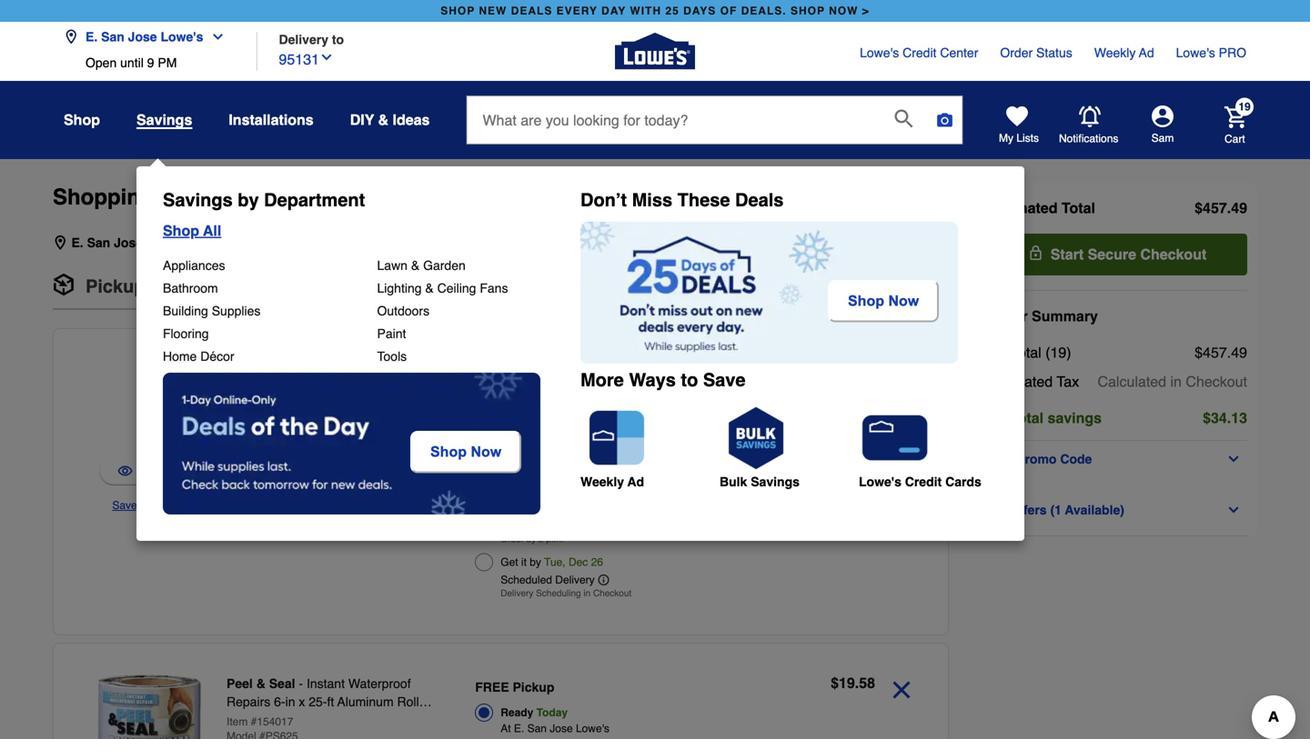 Task type: describe. For each thing, give the bounding box(es) containing it.
peel & seal -
[[227, 677, 307, 692]]

lighting
[[377, 281, 422, 296]]

0
[[854, 404, 860, 416]]

lists
[[1017, 132, 1039, 145]]

2 ready from the top
[[501, 707, 533, 720]]

thu,
[[544, 461, 566, 474]]

shop new deals every day with 25 days of deals. shop now > link
[[437, 0, 873, 22]]

in inside the 2-in plastic putty knife
[[339, 362, 349, 377]]

1 horizontal spatial chevron down image
[[770, 404, 785, 419]]

18
[[859, 360, 875, 377]]

delivery for delivery to
[[279, 32, 328, 47]]

1 horizontal spatial 95131 button
[[543, 429, 578, 451]]

25-
[[309, 695, 327, 710]]

deals.
[[741, 5, 787, 17]]

open until 9 pm
[[86, 56, 177, 70]]

6-
[[274, 695, 285, 710]]

fans
[[480, 281, 508, 296]]

order by 2 p.m.
[[501, 535, 564, 545]]

change link
[[196, 234, 241, 252]]

san inside button
[[101, 30, 124, 44]]

get for get it by thu, dec 21
[[501, 461, 518, 474]]

get for get it by tue, dec 26
[[501, 556, 518, 569]]

plus image
[[306, 452, 324, 470]]

subtotal
[[988, 344, 1042, 361]]

camera image
[[936, 111, 954, 129]]

for
[[140, 500, 157, 512]]

home inside appliances bathroom building supplies flooring home décor
[[163, 349, 197, 364]]

days
[[683, 5, 716, 17]]

open
[[86, 56, 117, 70]]

e. san jose lowe's button
[[64, 19, 232, 56]]

2 vertical spatial checkout
[[593, 589, 632, 599]]

#324741
[[251, 401, 293, 414]]

get it today
[[501, 502, 560, 515]]

savings button
[[136, 111, 192, 129]]

diy
[[350, 111, 374, 128]]

#34904
[[259, 416, 296, 429]]

95131 inside button
[[279, 51, 319, 68]]

delivery to
[[279, 32, 344, 47]]

2 free from the top
[[475, 681, 509, 695]]

shop left all
[[163, 222, 199, 239]]

my
[[999, 132, 1014, 145]]

>
[[862, 5, 870, 17]]

estimated tax
[[988, 374, 1079, 390]]

1 vertical spatial weekly
[[581, 475, 624, 490]]

jose inside button
[[128, 30, 157, 44]]

scheduled delivery
[[501, 574, 595, 587]]

credit for center
[[903, 45, 937, 60]]

25 days of deals. don't miss out on new deals every day. while supplies last. image
[[581, 222, 958, 364]]

shop down open
[[64, 111, 100, 128]]

ft
[[327, 695, 334, 710]]

$ up 'start secure checkout'
[[1195, 200, 1203, 217]]

3 it from the top
[[521, 556, 527, 569]]

location image
[[53, 236, 67, 250]]

item #324741 model #34904
[[227, 401, 296, 429]]

free pickup inside option group
[[475, 366, 554, 380]]

2
[[539, 535, 544, 545]]

instant waterproof repairs 6-in x 25-ft aluminum roll flashing image
[[83, 673, 214, 740]]

dec for 26
[[569, 556, 588, 569]]

bathroom link
[[163, 281, 218, 296]]

total
[[1062, 200, 1095, 217]]

save for later button
[[112, 497, 184, 515]]

lowe's home improvement notification center image
[[1079, 106, 1101, 128]]

paint link
[[377, 327, 406, 341]]

lowe's inside button
[[161, 30, 203, 44]]

estimated for estimated tax
[[988, 374, 1053, 390]]

a credit card icon. image
[[859, 402, 932, 475]]

email cart button
[[786, 232, 853, 254]]

calculated in checkout
[[1098, 374, 1247, 390]]

item for item #154017
[[227, 716, 248, 729]]

estimated total
[[988, 200, 1095, 217]]

0 . 30
[[854, 404, 875, 416]]

19 left lighting in the top left of the page
[[356, 276, 376, 297]]

bathroom
[[163, 281, 218, 296]]

$ 457 . 49 for total
[[1195, 200, 1247, 217]]

19 up all
[[218, 185, 242, 210]]

putty
[[394, 362, 423, 377]]

$ left 18
[[839, 360, 847, 377]]

seal
[[269, 677, 295, 692]]

supplies
[[212, 304, 261, 318]]

pickup inside option group
[[513, 366, 554, 380]]

95131 inside option group
[[543, 433, 578, 447]]

$ 457 . 49 for (19)
[[1195, 344, 1247, 361]]

every
[[557, 5, 598, 17]]

0 horizontal spatial -
[[299, 677, 303, 692]]

checkout for calculated in checkout
[[1186, 374, 1247, 390]]

order for order status
[[1000, 45, 1033, 60]]

estimated for estimated total
[[988, 200, 1058, 217]]

peel
[[227, 677, 253, 692]]

get it by tue, dec 26
[[501, 556, 603, 569]]

$ 1 . 18
[[839, 360, 875, 377]]

item for item #324741 model #34904
[[227, 401, 248, 414]]

1
[[847, 360, 855, 377]]

1-day online-only deals of the day. while supplies last. image
[[163, 373, 540, 515]]

1 horizontal spatial ad
[[1139, 45, 1154, 60]]

to right ways
[[681, 370, 698, 391]]

2 ready today from the top
[[501, 707, 568, 720]]

& for peel & seal -
[[256, 677, 266, 692]]

x
[[299, 695, 305, 710]]

notifications
[[1059, 132, 1119, 145]]

lowe's pro link
[[1176, 44, 1247, 62]]

457 for subtotal (19)
[[1203, 344, 1227, 361]]

0 vertical spatial today
[[536, 392, 568, 405]]

shop up 18
[[848, 293, 884, 309]]

Stepper number input field with increment and decrement buttons number field
[[261, 444, 298, 480]]

2-
[[328, 362, 339, 377]]

e. san jose lowe's
[[86, 30, 203, 44]]

0 vertical spatial shop now link
[[828, 280, 939, 323]]

in inside "instant waterproof repairs 6-in x 25-ft aluminum roll flashing"
[[285, 695, 295, 710]]

49 for estimated total
[[1231, 200, 1247, 217]]

remove item image for 2-in plastic putty knife
[[886, 360, 917, 391]]

2 shop from the left
[[791, 5, 825, 17]]

tax
[[1057, 374, 1079, 390]]

deals
[[511, 5, 553, 17]]

2 at e. san jose lowe's from the top
[[501, 723, 610, 736]]

0 horizontal spatial weekly ad link
[[581, 402, 718, 490]]

lowe's pro
[[1176, 45, 1247, 60]]

checkout for start secure checkout
[[1140, 246, 1207, 263]]

save for later
[[112, 500, 184, 512]]

these
[[678, 190, 730, 211]]

building supplies link
[[163, 304, 261, 318]]

lowe's home improvement lists image
[[1006, 106, 1028, 127]]

center
[[940, 45, 978, 60]]

flooring
[[163, 327, 209, 341]]

installations button
[[229, 104, 314, 136]]

shop left 'delivery to 95131'
[[430, 444, 467, 460]]

1 at e. san jose lowe's from the top
[[501, 408, 610, 421]]

diy & ideas button
[[350, 104, 430, 136]]

credit for cards
[[905, 475, 942, 490]]

cart for shopping cart ( 19 )
[[160, 185, 203, 210]]

pickup at e. san jose lowe's
[[86, 276, 340, 297]]

& for diy & ideas
[[378, 111, 389, 128]]

it for ship
[[521, 461, 527, 474]]

0 vertical spatial pickup
[[86, 276, 145, 297]]

email cart
[[786, 234, 853, 251]]

ship to home
[[501, 479, 567, 491]]

delivery scheduling in checkout
[[501, 589, 632, 599]]

minus image
[[235, 452, 253, 470]]

miss
[[632, 190, 673, 211]]

0 horizontal spatial 95131 button
[[279, 47, 334, 71]]

bulk savings
[[720, 475, 800, 490]]

source
[[273, 362, 316, 377]]

2-in plastic putty knife
[[227, 362, 423, 395]]

bulk
[[720, 475, 747, 490]]

option group containing free pickup
[[475, 360, 728, 604]]

in right calculated
[[1171, 374, 1182, 390]]

save inside button
[[112, 500, 137, 512]]

items
[[381, 276, 429, 297]]

1 horizontal spatial weekly ad
[[1094, 45, 1154, 60]]

model
[[227, 416, 256, 429]]

e. inside option group
[[514, 408, 524, 421]]



Task type: locate. For each thing, give the bounding box(es) containing it.
cart left the (
[[160, 185, 203, 210]]

1 free from the top
[[475, 366, 509, 380]]

1 vertical spatial get
[[501, 502, 518, 515]]

0 vertical spatial shop now
[[848, 293, 919, 309]]

delivery down scheduled
[[501, 589, 534, 599]]

1 estimated from the top
[[988, 200, 1058, 217]]

1 free pickup from the top
[[475, 366, 554, 380]]

checkout right calculated
[[1186, 374, 1247, 390]]

2 vertical spatial cart
[[826, 234, 853, 251]]

19 items
[[356, 276, 429, 297]]

0 horizontal spatial shop
[[441, 5, 475, 17]]

dec for 21
[[569, 461, 588, 474]]

in right scheduling
[[584, 589, 591, 599]]

order left the '2' on the bottom left of page
[[501, 535, 524, 545]]

at inside option group
[[501, 408, 511, 421]]

0 vertical spatial at
[[501, 408, 511, 421]]

1 vertical spatial remove item image
[[886, 675, 917, 706]]

it up scheduled
[[521, 556, 527, 569]]

dec
[[569, 461, 588, 474], [569, 556, 588, 569]]

get down the ship
[[501, 502, 518, 515]]

1 remove item image from the top
[[886, 360, 917, 391]]

chevron down image
[[319, 50, 334, 65]]

shop now up the ship
[[430, 444, 502, 460]]

weekly ad inside "link"
[[581, 475, 644, 490]]

get
[[501, 461, 518, 474], [501, 502, 518, 515], [501, 556, 518, 569]]

457
[[1203, 200, 1227, 217], [1203, 344, 1227, 361]]

shopping cart ( 19 )
[[53, 185, 249, 210]]

diy & ideas
[[350, 111, 430, 128]]

& right diy
[[378, 111, 389, 128]]

2 vertical spatial today
[[536, 707, 568, 720]]

457 for estimated total
[[1203, 200, 1227, 217]]

& right the lawn
[[411, 258, 420, 273]]

95131 button
[[279, 47, 334, 71], [543, 429, 578, 451]]

95131 button up installations
[[279, 47, 334, 71]]

0 vertical spatial weekly
[[1094, 45, 1136, 60]]

1 horizontal spatial cart
[[826, 234, 853, 251]]

0 vertical spatial now
[[888, 293, 919, 309]]

shop all link
[[163, 222, 567, 240]]

0 horizontal spatial weekly ad
[[581, 475, 644, 490]]

0 vertical spatial -
[[320, 362, 324, 377]]

free
[[475, 366, 509, 380], [475, 681, 509, 695]]

None search field
[[466, 96, 963, 162]]

1 horizontal spatial now
[[888, 293, 919, 309]]

scheduled
[[501, 574, 552, 587]]

savings right bulk
[[751, 475, 800, 490]]

weekly right status
[[1094, 45, 1136, 60]]

1 vertical spatial shop now
[[430, 444, 502, 460]]

cart right email
[[826, 234, 853, 251]]

weekly ad down 21
[[581, 475, 644, 490]]

my lists link
[[999, 106, 1039, 146]]

2 estimated from the top
[[988, 374, 1053, 390]]

free inside option group
[[475, 366, 509, 380]]

95131
[[279, 51, 319, 68], [543, 433, 578, 447]]

2 free pickup from the top
[[475, 681, 554, 695]]

0 vertical spatial weekly ad link
[[1094, 44, 1154, 62]]

delivery up the ship
[[475, 433, 525, 447]]

0 vertical spatial order
[[1000, 45, 1033, 60]]

shop now button for top shop now link
[[828, 280, 939, 323]]

order left status
[[1000, 45, 1033, 60]]

shop now for top shop now link
[[848, 293, 919, 309]]

0 horizontal spatial now
[[471, 444, 502, 460]]

pickup image
[[53, 274, 75, 296]]

more ways to save
[[581, 370, 746, 391]]

pro
[[1219, 45, 1247, 60]]

1 vertical spatial 95131
[[543, 433, 578, 447]]

cart for email cart
[[826, 234, 853, 251]]

1 ready today from the top
[[501, 392, 568, 405]]

- up x on the left bottom
[[299, 677, 303, 692]]

0 vertical spatial weekly ad
[[1094, 45, 1154, 60]]

lowe's credit cards
[[859, 475, 982, 490]]

0 vertical spatial estimated
[[988, 200, 1058, 217]]

0 vertical spatial item
[[227, 401, 248, 414]]

it for order
[[521, 502, 527, 515]]

0 vertical spatial shop now button
[[828, 280, 939, 323]]

home décor link
[[163, 349, 234, 364]]

1 it from the top
[[521, 461, 527, 474]]

- left 2-
[[320, 362, 324, 377]]

knife
[[227, 380, 256, 395]]

& inside button
[[378, 111, 389, 128]]

1 horizontal spatial -
[[320, 362, 324, 377]]

0 horizontal spatial 95131
[[279, 51, 319, 68]]

project source -
[[227, 362, 328, 377]]

0 vertical spatial 457
[[1203, 200, 1227, 217]]

now for shop now button corresponding to top shop now link
[[888, 293, 919, 309]]

savings up shop all
[[163, 190, 233, 211]]

2 vertical spatial it
[[521, 556, 527, 569]]

jose inside option group
[[550, 408, 573, 421]]

delivery
[[279, 32, 328, 47], [475, 433, 525, 447], [555, 574, 595, 587], [501, 589, 534, 599]]

start secure checkout
[[1051, 246, 1207, 263]]

1 vertical spatial dec
[[569, 556, 588, 569]]

ways
[[629, 370, 676, 391]]

free right roll on the bottom
[[475, 681, 509, 695]]

remove item image
[[886, 360, 917, 391], [886, 675, 917, 706]]

0 vertical spatial ad
[[1139, 45, 1154, 60]]

weekly ad icon. image
[[581, 402, 653, 475]]

e. san jose lowe's change
[[71, 236, 241, 250]]

shop now button up 18
[[828, 280, 939, 323]]

.
[[1227, 200, 1231, 217], [1227, 344, 1231, 361], [855, 360, 859, 377], [860, 404, 863, 416], [855, 675, 859, 692]]

shop all
[[163, 222, 221, 239]]

free up 'delivery to 95131'
[[475, 366, 509, 380]]

1 vertical spatial today
[[531, 502, 560, 515]]

1 vertical spatial -
[[299, 677, 303, 692]]

lawn
[[377, 258, 408, 273]]

19 down pro at right top
[[1239, 100, 1251, 113]]

chevron down image
[[203, 30, 225, 44], [770, 404, 785, 419]]

ship
[[501, 479, 523, 491]]

0 vertical spatial credit
[[903, 45, 937, 60]]

0 vertical spatial savings
[[136, 111, 192, 128]]

to for delivery to 95131
[[528, 433, 540, 447]]

to right the ship
[[526, 479, 535, 491]]

9
[[147, 56, 154, 70]]

1 vertical spatial at
[[501, 723, 511, 736]]

0 vertical spatial 49
[[1231, 200, 1247, 217]]

weekly ad right status
[[1094, 45, 1154, 60]]

installations
[[229, 111, 314, 128]]

1 horizontal spatial shop now link
[[828, 280, 939, 323]]

1 horizontal spatial weekly
[[1094, 45, 1136, 60]]

home down flooring link
[[163, 349, 197, 364]]

flashing
[[227, 713, 275, 728]]

now for shop now button corresponding to bottom shop now link
[[471, 444, 502, 460]]

get up scheduled
[[501, 556, 518, 569]]

now
[[829, 5, 858, 17]]

2 horizontal spatial cart
[[1225, 133, 1245, 145]]

e. inside button
[[86, 30, 98, 44]]

0 vertical spatial at e. san jose lowe's
[[501, 408, 610, 421]]

0 vertical spatial 95131 button
[[279, 47, 334, 71]]

quickview image
[[118, 462, 132, 480]]

credit left cards
[[905, 475, 942, 490]]

lowe's
[[161, 30, 203, 44], [860, 45, 899, 60], [1176, 45, 1215, 60], [146, 236, 189, 250], [279, 276, 340, 297], [576, 408, 610, 421], [859, 475, 902, 490], [576, 723, 610, 736]]

item inside item #324741 model #34904
[[227, 401, 248, 414]]

tools link
[[377, 349, 407, 364]]

details
[[140, 464, 179, 479]]

0 vertical spatial free
[[475, 366, 509, 380]]

by left the '2' on the bottom left of page
[[526, 535, 536, 545]]

0 vertical spatial checkout
[[1140, 246, 1207, 263]]

1 vertical spatial ready
[[501, 707, 533, 720]]

status
[[1036, 45, 1073, 60]]

in left plastic
[[339, 362, 349, 377]]

order status
[[1000, 45, 1073, 60]]

search image
[[895, 109, 913, 128]]

0 vertical spatial $ 457 . 49
[[1195, 200, 1247, 217]]

paint
[[377, 327, 406, 341]]

1 item from the top
[[227, 401, 248, 414]]

2 vertical spatial get
[[501, 556, 518, 569]]

0 vertical spatial home
[[163, 349, 197, 364]]

get up the ship
[[501, 461, 518, 474]]

estimated up secure image
[[988, 200, 1058, 217]]

day
[[601, 5, 626, 17]]

1 vertical spatial credit
[[905, 475, 942, 490]]

1 horizontal spatial 95131
[[543, 433, 578, 447]]

1 horizontal spatial home
[[538, 479, 567, 491]]

2 get from the top
[[501, 502, 518, 515]]

outdoors link
[[377, 304, 430, 318]]

49 for subtotal (19)
[[1231, 344, 1247, 361]]

checkout down info "image"
[[593, 589, 632, 599]]

don't miss these deals
[[581, 190, 784, 211]]

0 horizontal spatial chevron down image
[[203, 30, 225, 44]]

lawn & garden lighting & ceiling fans outdoors paint tools
[[377, 258, 508, 364]]

1 vertical spatial free
[[475, 681, 509, 695]]

1 vertical spatial savings
[[163, 190, 233, 211]]

1 horizontal spatial shop now button
[[828, 280, 939, 323]]

lawn & garden link
[[377, 258, 466, 273]]

shop now for bottom shop now link
[[430, 444, 502, 460]]

2 item from the top
[[227, 716, 248, 729]]

1 vertical spatial pickup
[[513, 366, 554, 380]]

1 vertical spatial it
[[521, 502, 527, 515]]

flooring link
[[163, 327, 209, 341]]

remove item image for instant waterproof repairs 6-in x 25-ft aluminum roll flashing
[[886, 675, 917, 706]]

item down repairs on the left bottom
[[227, 716, 248, 729]]

delivery up chevron down icon
[[279, 32, 328, 47]]

delivery up delivery scheduling in checkout at the left
[[555, 574, 595, 587]]

& left seal
[[256, 677, 266, 692]]

weekly ad link down ways
[[581, 402, 718, 490]]

1 vertical spatial home
[[538, 479, 567, 491]]

2 vertical spatial savings
[[751, 475, 800, 490]]

order for order summary
[[988, 308, 1028, 325]]

checkout inside start secure checkout button
[[1140, 246, 1207, 263]]

1 vertical spatial cart
[[160, 185, 203, 210]]

2 457 from the top
[[1203, 344, 1227, 361]]

0 vertical spatial chevron down image
[[203, 30, 225, 44]]

1 get from the top
[[501, 461, 518, 474]]

by right the (
[[238, 190, 259, 211]]

30
[[863, 404, 875, 416]]

deals
[[735, 190, 784, 211]]

p.m.
[[546, 535, 564, 545]]

2 vertical spatial pickup
[[513, 681, 554, 695]]

savings for savings
[[136, 111, 192, 128]]

later
[[160, 500, 184, 512]]

$ left 58
[[831, 675, 839, 692]]

building
[[163, 304, 208, 318]]

by left tue,
[[530, 556, 541, 569]]

lowe's home improvement logo image
[[615, 11, 695, 91]]

shop now link up the ship
[[410, 431, 526, 474]]

order for order by 2 p.m.
[[501, 535, 524, 545]]

19 left 58
[[839, 675, 855, 692]]

1 vertical spatial shop now link
[[410, 431, 526, 474]]

1 vertical spatial $ 457 . 49
[[1195, 344, 1247, 361]]

in left x on the left bottom
[[285, 695, 295, 710]]

remove item image right 58
[[886, 675, 917, 706]]

weekly ad link right status
[[1094, 44, 1154, 62]]

1 vertical spatial chevron down image
[[770, 404, 785, 419]]

shop now link up 18
[[828, 280, 939, 323]]

1 vertical spatial weekly ad link
[[581, 402, 718, 490]]

0 vertical spatial ready
[[501, 392, 533, 405]]

new
[[479, 5, 507, 17]]

-
[[320, 362, 324, 377], [299, 677, 303, 692]]

by up the ship to home
[[530, 461, 541, 474]]

to for ship to home
[[526, 479, 535, 491]]

checkout right the secure
[[1140, 246, 1207, 263]]

it down the ship to home
[[521, 502, 527, 515]]

order inside order status link
[[1000, 45, 1033, 60]]

0 horizontal spatial home
[[163, 349, 197, 364]]

1 vertical spatial order
[[988, 308, 1028, 325]]

item up model
[[227, 401, 248, 414]]

0 vertical spatial free pickup
[[475, 366, 554, 380]]

& for lawn & garden lighting & ceiling fans outdoors paint tools
[[411, 258, 420, 273]]

savings for savings by department
[[163, 190, 233, 211]]

1 vertical spatial ad
[[627, 475, 644, 490]]

get for get it today
[[501, 502, 518, 515]]

at
[[501, 408, 511, 421], [501, 723, 511, 736]]

0 vertical spatial it
[[521, 461, 527, 474]]

to up get it by thu, dec 21
[[528, 433, 540, 447]]

$ 19 . 58
[[831, 675, 875, 692]]

0 vertical spatial ready today
[[501, 392, 568, 405]]

remove item image right 18
[[886, 360, 917, 391]]

home down get it by thu, dec 21
[[538, 479, 567, 491]]

95131 up thu,
[[543, 433, 578, 447]]

outdoors
[[377, 304, 430, 318]]

lowe's home improvement cart image
[[1225, 106, 1247, 128]]

instant waterproof repairs 6-in x 25-ft aluminum roll flashing
[[227, 677, 419, 728]]

décor
[[200, 349, 234, 364]]

location image
[[64, 30, 78, 44]]

49
[[1231, 200, 1247, 217], [1231, 344, 1247, 361]]

19
[[1239, 100, 1251, 113], [218, 185, 242, 210], [356, 276, 376, 297], [839, 675, 855, 692]]

savings down pm
[[136, 111, 192, 128]]

2 $ 457 . 49 from the top
[[1195, 344, 1247, 361]]

95131 down "delivery to"
[[279, 51, 319, 68]]

Search Query text field
[[467, 96, 880, 144]]

shop now up 18
[[848, 293, 919, 309]]

by
[[238, 190, 259, 211], [530, 461, 541, 474], [526, 535, 536, 545], [530, 556, 541, 569]]

2 at from the top
[[501, 723, 511, 736]]

it up the ship to home
[[521, 461, 527, 474]]

& down lawn & garden link
[[425, 281, 434, 296]]

order up subtotal
[[988, 308, 1028, 325]]

1 shop from the left
[[441, 5, 475, 17]]

roll
[[397, 695, 419, 710]]

1 horizontal spatial save
[[703, 370, 746, 391]]

0 horizontal spatial shop now button
[[410, 431, 522, 474]]

1 vertical spatial item
[[227, 716, 248, 729]]

all
[[203, 222, 221, 239]]

delivery for delivery scheduling in checkout
[[501, 589, 534, 599]]

don't
[[581, 190, 627, 211]]

95131 button up thu,
[[543, 429, 578, 451]]

details button
[[99, 457, 197, 486], [118, 462, 179, 480]]

lowe's credit center
[[860, 45, 978, 60]]

shop now button for bottom shop now link
[[410, 431, 522, 474]]

cart inside button
[[826, 234, 853, 251]]

1 at from the top
[[501, 408, 511, 421]]

bulk savings icon. image
[[720, 402, 793, 475]]

1 vertical spatial estimated
[[988, 374, 1053, 390]]

shop left new
[[441, 5, 475, 17]]

at e. san jose lowe's
[[501, 408, 610, 421], [501, 723, 610, 736]]

aluminum
[[337, 695, 394, 710]]

lighting & ceiling fans link
[[377, 281, 508, 296]]

0 vertical spatial cart
[[1225, 133, 1245, 145]]

1 457 from the top
[[1203, 200, 1227, 217]]

0 horizontal spatial shop now
[[430, 444, 502, 460]]

delivery to 95131
[[475, 433, 578, 447]]

delivery for delivery to 95131
[[475, 433, 525, 447]]

e.
[[86, 30, 98, 44], [71, 236, 83, 250], [171, 276, 189, 297], [514, 408, 524, 421], [514, 723, 524, 736]]

jose
[[128, 30, 157, 44], [114, 236, 143, 250], [232, 276, 274, 297], [550, 408, 573, 421], [550, 723, 573, 736]]

1 horizontal spatial shop
[[791, 5, 825, 17]]

2 49 from the top
[[1231, 344, 1247, 361]]

1 horizontal spatial shop now
[[848, 293, 919, 309]]

save left for
[[112, 500, 137, 512]]

save up bulk savings icon.
[[703, 370, 746, 391]]

1 vertical spatial checkout
[[1186, 374, 1247, 390]]

estimated down subtotal
[[988, 374, 1053, 390]]

shop
[[441, 5, 475, 17], [791, 5, 825, 17]]

1 horizontal spatial weekly ad link
[[1094, 44, 1154, 62]]

1 vertical spatial now
[[471, 444, 502, 460]]

dec left 26
[[569, 556, 588, 569]]

option group
[[475, 360, 728, 604]]

cart down lowe's home improvement cart "image"
[[1225, 133, 1245, 145]]

1 vertical spatial at e. san jose lowe's
[[501, 723, 610, 736]]

ready
[[501, 392, 533, 405], [501, 707, 533, 720]]

shop left now
[[791, 5, 825, 17]]

0 horizontal spatial shop now link
[[410, 431, 526, 474]]

info image
[[598, 575, 609, 586]]

ceiling
[[437, 281, 476, 296]]

to up chevron down icon
[[332, 32, 344, 47]]

0 vertical spatial remove item image
[[886, 360, 917, 391]]

1 49 from the top
[[1231, 200, 1247, 217]]

3 get from the top
[[501, 556, 518, 569]]

credit left center
[[903, 45, 937, 60]]

(
[[210, 185, 218, 210]]

1 vertical spatial 95131 button
[[543, 429, 578, 451]]

to for delivery to
[[332, 32, 344, 47]]

$ up the "calculated in checkout"
[[1195, 344, 1203, 361]]

summary
[[1032, 308, 1098, 325]]

0 horizontal spatial weekly
[[581, 475, 624, 490]]

$
[[1195, 200, 1203, 217], [1195, 344, 1203, 361], [839, 360, 847, 377], [831, 675, 839, 692]]

dec left 21
[[569, 461, 588, 474]]

2 remove item image from the top
[[886, 675, 917, 706]]

shop now button up the ship
[[410, 431, 522, 474]]

1 $ 457 . 49 from the top
[[1195, 200, 1247, 217]]

0 vertical spatial save
[[703, 370, 746, 391]]

2 it from the top
[[521, 502, 527, 515]]

weekly down 21
[[581, 475, 624, 490]]

$ 457 . 49
[[1195, 200, 1247, 217], [1195, 344, 1247, 361]]

25
[[665, 5, 679, 17]]

2-in plastic putty knife image
[[83, 359, 214, 490]]

1 vertical spatial weekly ad
[[581, 475, 644, 490]]

1 vertical spatial 457
[[1203, 344, 1227, 361]]

1 ready from the top
[[501, 392, 533, 405]]

secure image
[[1029, 246, 1043, 260]]

chevron down image inside e. san jose lowe's button
[[203, 30, 225, 44]]



Task type: vqa. For each thing, say whether or not it's contained in the screenshot.
remove item Icon
yes



